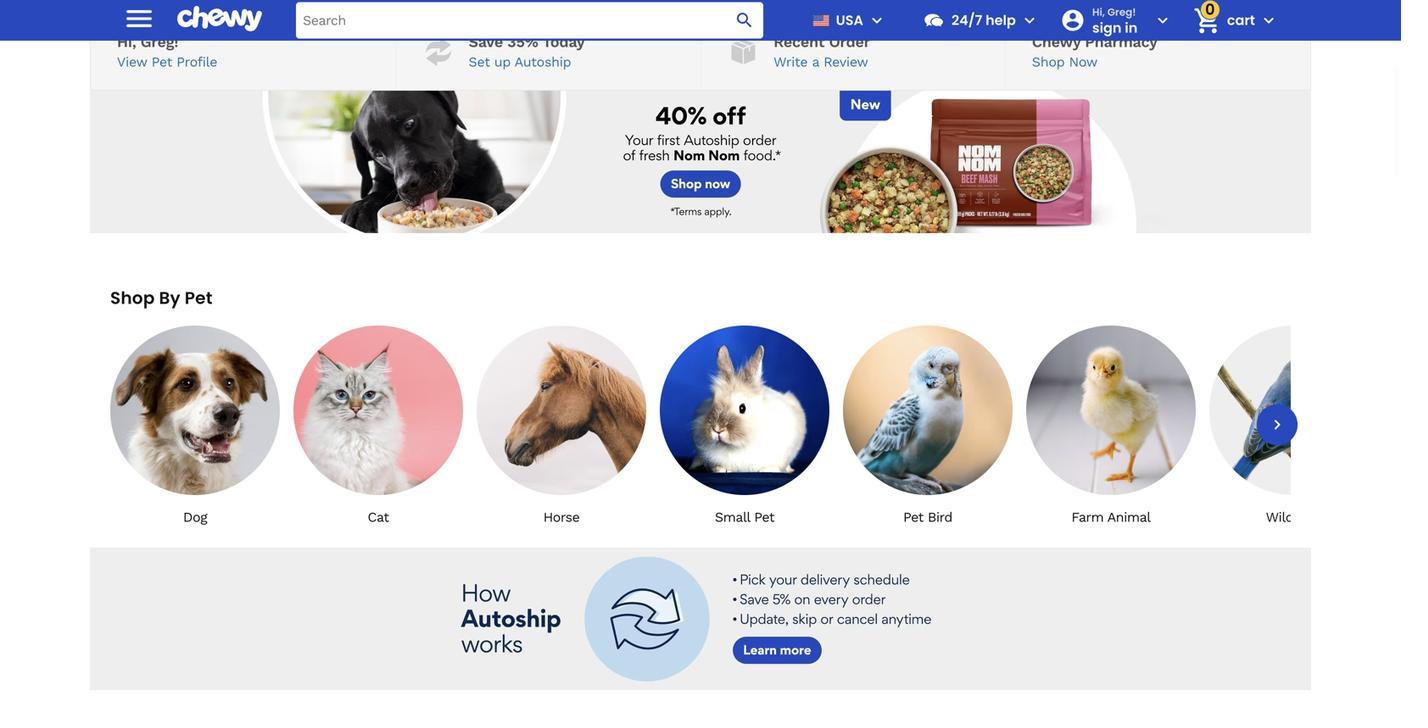 Task type: vqa. For each thing, say whether or not it's contained in the screenshot.
Delete Search ICON
no



Task type: locate. For each thing, give the bounding box(es) containing it.
small
[[715, 509, 750, 526]]

shop down chewy
[[1032, 54, 1065, 70]]

1 vertical spatial greg!
[[141, 33, 178, 51]]

pet bird image
[[843, 326, 1013, 495]]

hi, inside hi, greg! view pet profile
[[117, 33, 136, 51]]

/ image
[[727, 35, 760, 68]]

greg! inside hi, greg! view pet profile
[[141, 33, 178, 51]]

greg! for in
[[1108, 5, 1136, 19]]

submit search image
[[735, 10, 755, 31]]

greg!
[[1108, 5, 1136, 19], [141, 33, 178, 51]]

pet
[[151, 54, 172, 70], [185, 286, 213, 310], [754, 509, 775, 526], [904, 509, 924, 526]]

0 horizontal spatial hi,
[[117, 33, 136, 51]]

shop left by
[[110, 286, 155, 310]]

dog
[[183, 509, 207, 526]]

sign
[[1093, 18, 1122, 37]]

menu image up view
[[122, 1, 156, 35]]

save 35% today set up autoship
[[469, 33, 585, 70]]

hi, left in
[[1093, 5, 1105, 19]]

items image
[[1192, 6, 1222, 36]]

small pet
[[715, 509, 775, 526]]

recent
[[774, 33, 825, 51]]

in
[[1125, 18, 1138, 37]]

greg! inside hi, greg! sign in
[[1108, 5, 1136, 19]]

bird inside "wild bird" link
[[1298, 509, 1323, 526]]

1 horizontal spatial bird
[[1298, 509, 1323, 526]]

usa button
[[806, 0, 887, 41]]

hi,
[[1093, 5, 1105, 19], [117, 33, 136, 51]]

cat image
[[294, 326, 463, 495]]

hi, inside hi, greg! sign in
[[1093, 5, 1105, 19]]

1 horizontal spatial menu image
[[867, 10, 887, 31]]

shop
[[1032, 54, 1065, 70], [110, 286, 155, 310]]

today
[[543, 33, 585, 51]]

0 horizontal spatial greg!
[[141, 33, 178, 51]]

choose slide to display. group
[[667, 2, 748, 15]]

bird for pet bird
[[928, 509, 953, 526]]

0 vertical spatial shop
[[1032, 54, 1065, 70]]

up
[[494, 54, 511, 70]]

1 vertical spatial hi,
[[117, 33, 136, 51]]

chewy
[[1032, 33, 1081, 51]]

1 bird from the left
[[928, 509, 953, 526]]

pet bird
[[904, 509, 953, 526]]

by
[[159, 286, 181, 310]]

1 horizontal spatial greg!
[[1108, 5, 1136, 19]]

menu image right usa
[[867, 10, 887, 31]]

review
[[824, 54, 868, 70]]

recent order write a review
[[774, 33, 870, 70]]

Search text field
[[296, 2, 763, 39]]

bird
[[928, 509, 953, 526], [1298, 509, 1323, 526]]

horse
[[544, 509, 580, 526]]

greg! up view
[[141, 33, 178, 51]]

cat
[[368, 509, 389, 526]]

view
[[117, 54, 147, 70]]

1 vertical spatial shop
[[110, 286, 155, 310]]

help
[[986, 11, 1016, 30]]

hi, up view
[[117, 33, 136, 51]]

menu image
[[122, 1, 156, 35], [867, 10, 887, 31]]

account menu image
[[1153, 10, 1173, 31]]

24/7
[[952, 11, 983, 30]]

new customer offer. free $20 egift card with $49+ order* shop now. image
[[90, 0, 1312, 15]]

24/7 help link
[[916, 0, 1016, 41]]

shop inside chewy pharmacy shop now
[[1032, 54, 1065, 70]]

a
[[812, 54, 819, 70]]

autoship
[[515, 54, 571, 70]]

1 horizontal spatial hi,
[[1093, 5, 1105, 19]]

horse link
[[477, 326, 646, 526]]

1 horizontal spatial shop
[[1032, 54, 1065, 70]]

2 bird from the left
[[1298, 509, 1323, 526]]

24/7 help
[[952, 11, 1016, 30]]

0 vertical spatial hi,
[[1093, 5, 1105, 19]]

hi, greg! sign in
[[1093, 5, 1138, 37]]

small pet link
[[660, 326, 830, 526]]

list
[[107, 322, 1379, 528]]

0 vertical spatial greg!
[[1108, 5, 1136, 19]]

greg! up pharmacy
[[1108, 5, 1136, 19]]

hi, for view pet profile
[[117, 33, 136, 51]]

cart
[[1227, 11, 1256, 30]]

0 horizontal spatial bird
[[928, 509, 953, 526]]

bird inside the pet bird "link"
[[928, 509, 953, 526]]

learn more about autoship image
[[90, 548, 1312, 691]]

pet inside hi, greg! view pet profile
[[151, 54, 172, 70]]



Task type: describe. For each thing, give the bounding box(es) containing it.
pharmacy
[[1085, 33, 1158, 51]]

cart menu image
[[1259, 10, 1279, 31]]

Product search field
[[296, 2, 763, 39]]

chewy home image
[[177, 0, 262, 38]]

chewy support image
[[923, 9, 945, 31]]

0 horizontal spatial menu image
[[122, 1, 156, 35]]

farm animal link
[[1027, 326, 1196, 526]]

cat link
[[294, 326, 463, 526]]

hi, for sign in
[[1093, 5, 1105, 19]]

order
[[829, 33, 870, 51]]

/ image
[[422, 35, 455, 68]]

40% off your first autoship order of fresh nom nom food* shop now. image
[[90, 91, 1312, 233]]

wild
[[1266, 509, 1294, 526]]

0 horizontal spatial shop
[[110, 286, 155, 310]]

save
[[469, 33, 503, 51]]

farm animal image
[[1027, 326, 1196, 495]]

help menu image
[[1020, 10, 1040, 31]]

list containing dog
[[107, 322, 1379, 528]]

profile
[[177, 54, 217, 70]]

horse image
[[477, 326, 646, 495]]

pet bird link
[[843, 326, 1013, 526]]

greg! for pet
[[141, 33, 178, 51]]

write
[[774, 54, 808, 70]]

wild bird
[[1266, 509, 1323, 526]]

set
[[469, 54, 490, 70]]

farm
[[1072, 509, 1104, 526]]

small pet image
[[660, 326, 830, 495]]

hi, greg! view pet profile
[[117, 33, 217, 70]]

shop by pet
[[110, 286, 213, 310]]

menu image inside 'usa' dropdown button
[[867, 10, 887, 31]]

now
[[1069, 54, 1098, 70]]

animal
[[1108, 509, 1151, 526]]

wild bird link
[[1210, 326, 1379, 526]]

dog link
[[110, 326, 280, 526]]

35%
[[507, 33, 538, 51]]

farm animal
[[1072, 509, 1151, 526]]

cart link
[[1187, 0, 1256, 41]]

pet inside "link"
[[904, 509, 924, 526]]

chewy pharmacy shop now
[[1032, 33, 1158, 70]]

bird for wild bird
[[1298, 509, 1323, 526]]

usa
[[836, 11, 864, 30]]

stop automatic slide show image
[[653, 2, 667, 15]]

dog image
[[110, 326, 280, 495]]



